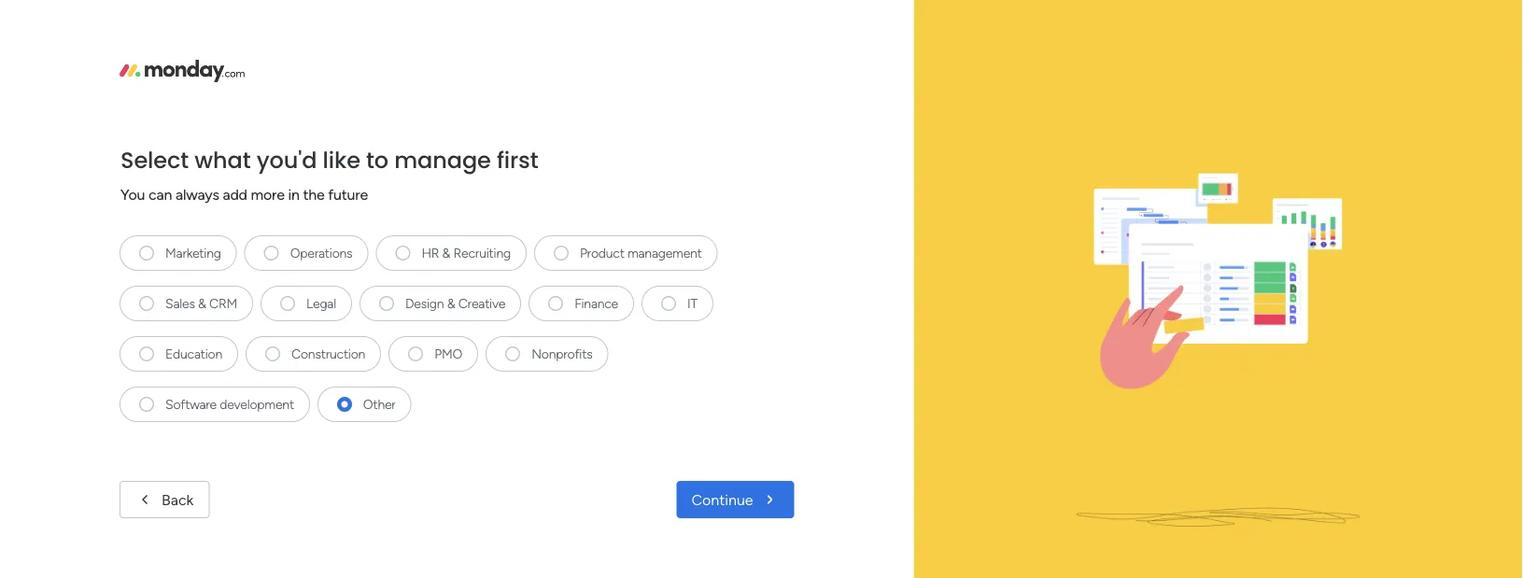 Task type: describe. For each thing, give the bounding box(es) containing it.
it
[[688, 296, 698, 312]]

select
[[121, 145, 189, 176]]

you'd
[[257, 145, 317, 176]]

other
[[363, 397, 396, 412]]

finance
[[575, 296, 618, 312]]

back
[[162, 491, 194, 509]]

product management
[[580, 245, 702, 261]]

add
[[223, 185, 247, 203]]

always
[[176, 185, 219, 203]]

marketing
[[165, 245, 221, 261]]

logo image
[[120, 60, 245, 82]]

the
[[303, 185, 325, 203]]

& for recruiting
[[442, 245, 451, 261]]

legal
[[306, 296, 336, 312]]

in
[[288, 185, 300, 203]]

manage
[[394, 145, 491, 176]]

sales & crm
[[165, 296, 237, 312]]

sales
[[165, 296, 195, 312]]

crm
[[209, 296, 237, 312]]

product
[[580, 245, 625, 261]]

design & creative
[[405, 296, 505, 312]]



Task type: vqa. For each thing, say whether or not it's contained in the screenshot.
Search
no



Task type: locate. For each thing, give the bounding box(es) containing it.
& right hr
[[442, 245, 451, 261]]

design
[[405, 296, 444, 312]]

& for crm
[[198, 296, 206, 312]]

like
[[323, 145, 360, 176]]

can
[[149, 185, 172, 203]]

& left crm
[[198, 296, 206, 312]]

&
[[442, 245, 451, 261], [198, 296, 206, 312], [447, 296, 455, 312]]

more
[[251, 185, 285, 203]]

first
[[497, 145, 539, 176]]

& right design
[[447, 296, 455, 312]]

operations
[[290, 245, 353, 261]]

management
[[628, 245, 702, 261]]

development
[[220, 397, 294, 412]]

continue
[[692, 491, 753, 509]]

what would you like to manage first? image
[[1013, 0, 1424, 578]]

software
[[165, 397, 217, 412]]

you
[[121, 185, 145, 203]]

what
[[195, 145, 251, 176]]

future
[[328, 185, 368, 203]]

pmo
[[435, 346, 463, 362]]

back button
[[120, 481, 210, 518]]

& for creative
[[447, 296, 455, 312]]

select what you'd like to manage first you can always add more in the future
[[121, 145, 539, 203]]

software development
[[165, 397, 294, 412]]

education
[[165, 346, 222, 362]]

continue button
[[677, 481, 795, 518]]

construction
[[292, 346, 365, 362]]

nonprofits
[[532, 346, 593, 362]]

recruiting
[[454, 245, 511, 261]]

to
[[366, 145, 389, 176]]

hr
[[422, 245, 439, 261]]

hr & recruiting
[[422, 245, 511, 261]]

creative
[[458, 296, 505, 312]]



